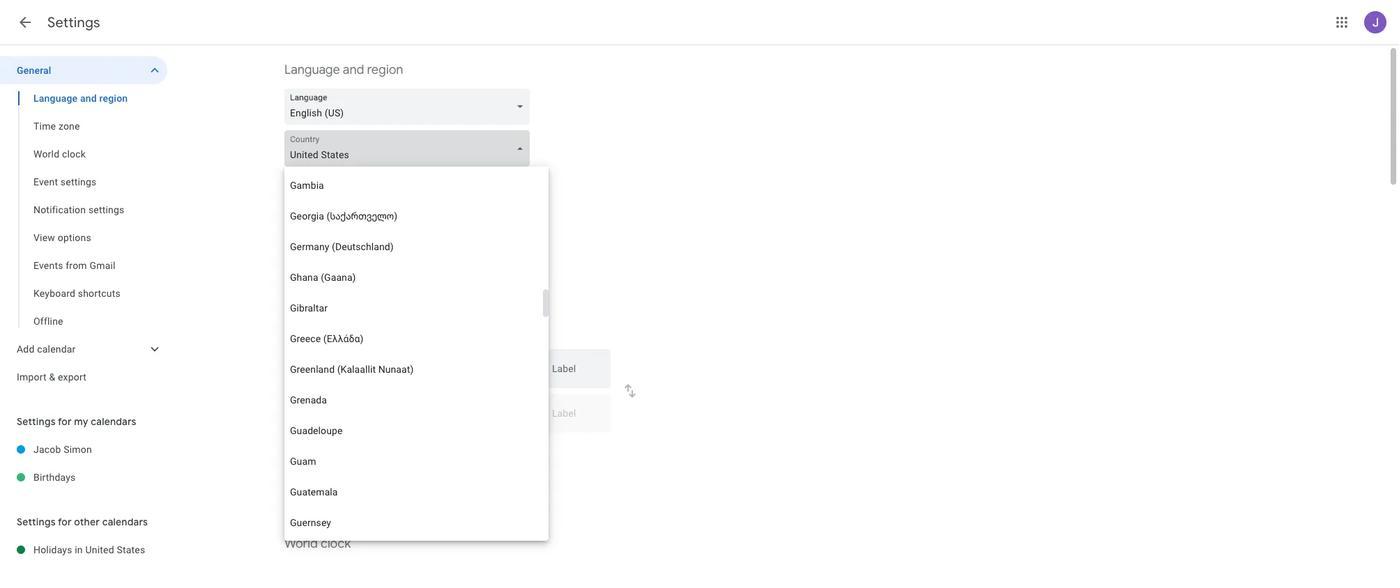 Task type: describe. For each thing, give the bounding box(es) containing it.
calendars for settings for my calendars
[[91, 416, 136, 428]]

states
[[117, 545, 145, 556]]

gibraltar option
[[285, 293, 543, 324]]

general tree item
[[0, 56, 167, 84]]

language inside 'tree'
[[33, 93, 78, 104]]

guatemala option
[[285, 477, 543, 508]]

jacob
[[33, 444, 61, 455]]

time inside 'tree'
[[33, 121, 56, 132]]

calendar
[[37, 344, 76, 355]]

language and region inside group
[[33, 93, 128, 104]]

view options
[[33, 232, 91, 243]]

settings for notification settings
[[88, 204, 124, 216]]

Label for primary time zone. text field
[[552, 364, 600, 384]]

birthdays
[[33, 472, 76, 483]]

import
[[17, 372, 47, 383]]

gabon option
[[285, 139, 543, 170]]

1 horizontal spatial language
[[285, 62, 340, 78]]

world clock inside group
[[33, 149, 86, 160]]

events
[[33, 260, 63, 271]]

&
[[49, 372, 55, 383]]

1 horizontal spatial zone
[[315, 298, 342, 314]]

time zone inside group
[[33, 121, 80, 132]]

and inside 'tree'
[[80, 93, 97, 104]]

event settings
[[33, 176, 97, 188]]

shortcuts
[[78, 288, 121, 299]]

export
[[58, 372, 87, 383]]

time
[[387, 327, 406, 338]]

ghana (gaana) option
[[285, 262, 543, 293]]

jacob simon tree item
[[0, 436, 167, 464]]

settings for settings for other calendars
[[17, 516, 56, 529]]

gmail
[[90, 260, 116, 271]]

settings for other calendars
[[17, 516, 148, 529]]

1 horizontal spatial world clock
[[285, 536, 351, 552]]

settings heading
[[47, 14, 100, 31]]

keyboard
[[33, 288, 75, 299]]

holidays
[[33, 545, 72, 556]]

add calendar
[[17, 344, 76, 355]]

add
[[17, 344, 35, 355]]

notification
[[33, 204, 86, 216]]

display secondary time zone
[[305, 327, 430, 338]]

world inside group
[[33, 149, 59, 160]]

for for my
[[58, 416, 72, 428]]

import & export
[[17, 372, 87, 383]]

guam option
[[285, 446, 543, 477]]

birthdays link
[[33, 464, 167, 492]]

settings for my calendars tree
[[0, 436, 167, 492]]

gambia option
[[285, 170, 543, 201]]

in
[[75, 545, 83, 556]]

for for other
[[58, 516, 72, 529]]

go back image
[[17, 14, 33, 31]]

jacob simon
[[33, 444, 92, 455]]

united
[[85, 545, 114, 556]]



Task type: vqa. For each thing, say whether or not it's contained in the screenshot.
THE BIRTHDAYS
yes



Task type: locate. For each thing, give the bounding box(es) containing it.
0 vertical spatial world clock
[[33, 149, 86, 160]]

0 horizontal spatial clock
[[62, 149, 86, 160]]

Label for secondary time zone. text field
[[552, 409, 600, 428]]

1 vertical spatial settings
[[17, 416, 56, 428]]

event
[[33, 176, 58, 188]]

0 vertical spatial time
[[33, 121, 56, 132]]

time zone up display
[[285, 298, 342, 314]]

holidays in united states
[[33, 545, 145, 556]]

0 vertical spatial region
[[367, 62, 403, 78]]

guernsey option
[[285, 508, 543, 538]]

1 horizontal spatial language and region
[[285, 62, 403, 78]]

world
[[33, 149, 59, 160], [285, 536, 318, 552]]

None field
[[285, 89, 536, 125], [285, 130, 536, 167], [285, 89, 536, 125], [285, 130, 536, 167]]

zone up display
[[315, 298, 342, 314]]

0 vertical spatial time zone
[[33, 121, 80, 132]]

settings
[[47, 14, 100, 31], [17, 416, 56, 428], [17, 516, 56, 529]]

language and region
[[285, 62, 403, 78], [33, 93, 128, 104]]

for left other
[[58, 516, 72, 529]]

general
[[17, 65, 51, 76]]

clock inside group
[[62, 149, 86, 160]]

simon
[[64, 444, 92, 455]]

settings up notification settings
[[61, 176, 97, 188]]

calendars for settings for other calendars
[[102, 516, 148, 529]]

calendars
[[91, 416, 136, 428], [102, 516, 148, 529]]

0 vertical spatial zone
[[59, 121, 80, 132]]

and
[[343, 62, 364, 78], [80, 93, 97, 104]]

guinea (guinée) option
[[285, 538, 543, 564]]

for
[[58, 416, 72, 428], [58, 516, 72, 529]]

1 vertical spatial calendars
[[102, 516, 148, 529]]

time up "event"
[[33, 121, 56, 132]]

1 horizontal spatial and
[[343, 62, 364, 78]]

world clock
[[33, 149, 86, 160], [285, 536, 351, 552]]

from
[[66, 260, 87, 271]]

1 horizontal spatial world
[[285, 536, 318, 552]]

georgia (საქართველო) option
[[285, 201, 543, 232]]

secondary
[[339, 327, 385, 338]]

region inside group
[[99, 93, 128, 104]]

1 vertical spatial zone
[[315, 298, 342, 314]]

1 vertical spatial world
[[285, 536, 318, 552]]

0 horizontal spatial and
[[80, 93, 97, 104]]

0 horizontal spatial world
[[33, 149, 59, 160]]

settings right go back icon
[[47, 14, 100, 31]]

1 horizontal spatial time zone
[[285, 298, 342, 314]]

settings up options
[[88, 204, 124, 216]]

0 vertical spatial clock
[[62, 149, 86, 160]]

0 vertical spatial and
[[343, 62, 364, 78]]

2 vertical spatial settings
[[17, 516, 56, 529]]

1 vertical spatial language
[[33, 93, 78, 104]]

group
[[0, 84, 167, 335]]

2 for from the top
[[58, 516, 72, 529]]

1 horizontal spatial region
[[367, 62, 403, 78]]

calendars right my
[[91, 416, 136, 428]]

calendars up the states
[[102, 516, 148, 529]]

time zone up event settings
[[33, 121, 80, 132]]

2 horizontal spatial zone
[[409, 327, 430, 338]]

1 horizontal spatial clock
[[321, 536, 351, 552]]

guadeloupe option
[[285, 416, 543, 446]]

1 vertical spatial clock
[[321, 536, 351, 552]]

0 vertical spatial settings
[[47, 14, 100, 31]]

language
[[285, 62, 340, 78], [33, 93, 78, 104]]

0 horizontal spatial language
[[33, 93, 78, 104]]

1 vertical spatial world clock
[[285, 536, 351, 552]]

tree containing general
[[0, 56, 167, 391]]

offline
[[33, 316, 63, 327]]

events from gmail
[[33, 260, 116, 271]]

view
[[33, 232, 55, 243]]

tree
[[0, 56, 167, 391]]

group containing language and region
[[0, 84, 167, 335]]

time
[[33, 121, 56, 132], [285, 298, 312, 314]]

display
[[305, 327, 337, 338]]

1 vertical spatial and
[[80, 93, 97, 104]]

settings for my calendars
[[17, 416, 136, 428]]

0 horizontal spatial time zone
[[33, 121, 80, 132]]

0 vertical spatial for
[[58, 416, 72, 428]]

keyboard shortcuts
[[33, 288, 121, 299]]

for left my
[[58, 416, 72, 428]]

0 vertical spatial language and region
[[285, 62, 403, 78]]

zone inside 'tree'
[[59, 121, 80, 132]]

0 horizontal spatial time
[[33, 121, 56, 132]]

0 vertical spatial world
[[33, 149, 59, 160]]

time up display
[[285, 298, 312, 314]]

settings
[[61, 176, 97, 188], [88, 204, 124, 216]]

1 vertical spatial language and region
[[33, 93, 128, 104]]

1 vertical spatial time zone
[[285, 298, 342, 314]]

0 horizontal spatial zone
[[59, 121, 80, 132]]

holidays in united states link
[[33, 536, 167, 564]]

0 vertical spatial settings
[[61, 176, 97, 188]]

grenada option
[[285, 385, 543, 416]]

options
[[58, 232, 91, 243]]

notification settings
[[33, 204, 124, 216]]

2 vertical spatial zone
[[409, 327, 430, 338]]

1 vertical spatial settings
[[88, 204, 124, 216]]

holidays in united states tree item
[[0, 536, 167, 564]]

zone
[[59, 121, 80, 132], [315, 298, 342, 314], [409, 327, 430, 338]]

clock
[[62, 149, 86, 160], [321, 536, 351, 552]]

germany (deutschland) option
[[285, 232, 543, 262]]

greenland (kalaallit nunaat) option
[[285, 354, 543, 385]]

region
[[367, 62, 403, 78], [99, 93, 128, 104]]

my
[[74, 416, 88, 428]]

0 horizontal spatial region
[[99, 93, 128, 104]]

0 vertical spatial language
[[285, 62, 340, 78]]

1 vertical spatial time
[[285, 298, 312, 314]]

greece (ελλάδα) option
[[285, 324, 543, 354]]

zone up event settings
[[59, 121, 80, 132]]

zone right time
[[409, 327, 430, 338]]

0 horizontal spatial world clock
[[33, 149, 86, 160]]

other
[[74, 516, 100, 529]]

settings for settings
[[47, 14, 100, 31]]

1 vertical spatial region
[[99, 93, 128, 104]]

settings up jacob
[[17, 416, 56, 428]]

time zone
[[33, 121, 80, 132], [285, 298, 342, 314]]

birthdays tree item
[[0, 464, 167, 492]]

1 for from the top
[[58, 416, 72, 428]]

1 horizontal spatial time
[[285, 298, 312, 314]]

0 vertical spatial calendars
[[91, 416, 136, 428]]

settings for settings for my calendars
[[17, 416, 56, 428]]

settings up holidays
[[17, 516, 56, 529]]

0 horizontal spatial language and region
[[33, 93, 128, 104]]

1 vertical spatial for
[[58, 516, 72, 529]]

settings for event settings
[[61, 176, 97, 188]]



